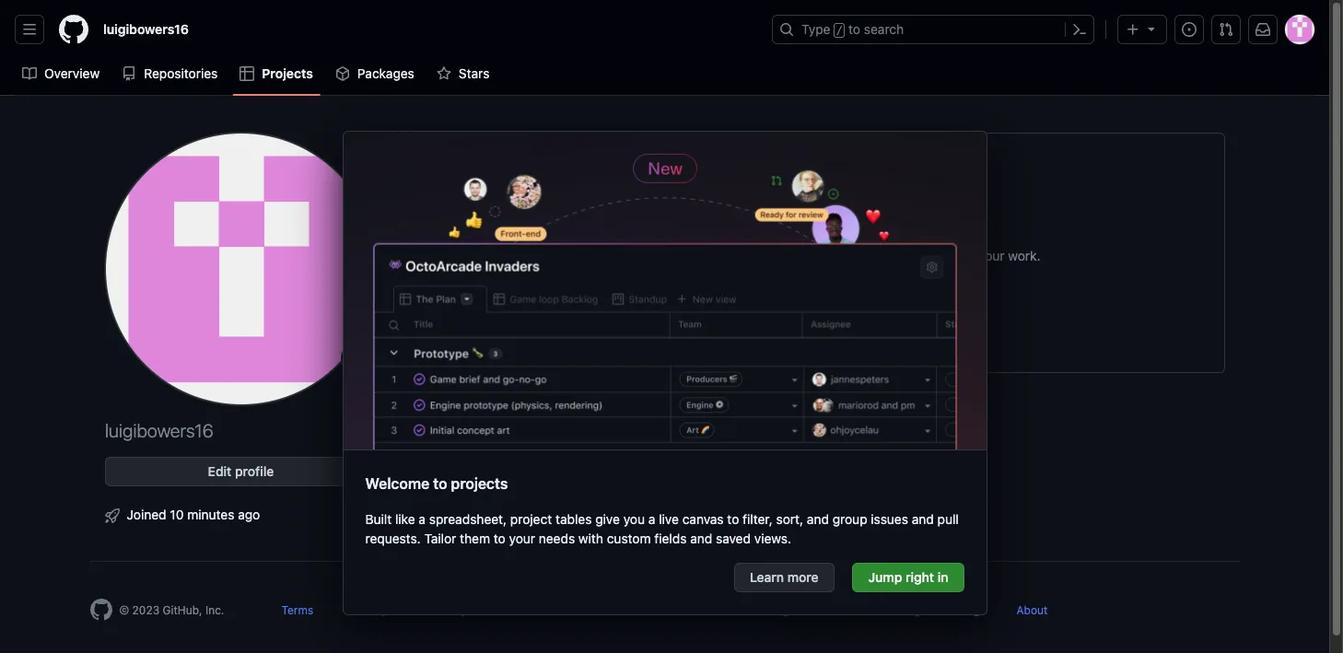 Task type: vqa. For each thing, say whether or not it's contained in the screenshot.
Pull
yes



Task type: describe. For each thing, give the bounding box(es) containing it.
to right them
[[494, 531, 506, 546]]

about
[[1017, 604, 1048, 617]]

0 horizontal spatial a
[[419, 511, 426, 527]]

tracking
[[927, 248, 975, 264]]

repositories link
[[114, 60, 225, 88]]

api
[[826, 604, 843, 617]]

training
[[879, 604, 921, 617]]

luigibowers16 link
[[96, 15, 196, 44]]

pull
[[938, 511, 959, 527]]

repo image
[[122, 66, 137, 81]]

you
[[624, 511, 645, 527]]

ago
[[238, 507, 260, 523]]

learn
[[750, 570, 784, 585]]

privacy
[[350, 604, 388, 617]]

overview
[[44, 65, 100, 81]]

smiley image
[[351, 351, 365, 366]]

footer containing © 2023 github, inc.
[[75, 561, 1255, 653]]

joined 10 minutes ago
[[127, 507, 260, 523]]

packages link
[[328, 60, 422, 88]]

type
[[802, 21, 831, 37]]

github inside create your first github project projects are a customizable, flexible tool for planning and tracking your work.
[[822, 213, 893, 239]]

like
[[395, 511, 415, 527]]

customizable,
[[669, 248, 751, 264]]

jump
[[869, 570, 903, 585]]

tailor
[[424, 531, 456, 546]]

0 vertical spatial luigibowers16
[[103, 21, 189, 37]]

1 horizontal spatial a
[[649, 511, 656, 527]]

triangle down image
[[1145, 21, 1159, 36]]

status
[[503, 604, 537, 617]]

jump right in button
[[853, 563, 964, 593]]

project inside button
[[806, 296, 849, 311]]

homepage image
[[90, 599, 112, 621]]

edit
[[208, 464, 232, 479]]

rocket image
[[105, 509, 119, 523]]

requests.
[[365, 531, 421, 546]]

/
[[836, 24, 843, 37]]

tool
[[801, 248, 823, 264]]

projects inside create your first github project projects are a customizable, flexible tool for planning and tracking your work.
[[584, 248, 632, 264]]

flexible
[[755, 248, 797, 264]]

learn more link
[[734, 563, 835, 593]]

blog
[[957, 604, 981, 617]]

api link
[[826, 604, 843, 617]]

give
[[596, 511, 620, 527]]

stars
[[459, 65, 490, 81]]

project for spreadsheet,
[[510, 511, 552, 527]]

change your avatar image
[[105, 133, 377, 405]]

stars link
[[429, 60, 497, 88]]

learn more
[[750, 570, 819, 585]]

contact github
[[636, 604, 717, 617]]

a inside create your first github project projects are a customizable, flexible tool for planning and tracking your work.
[[658, 248, 665, 264]]

and right sort,
[[807, 511, 829, 527]]

security
[[424, 604, 467, 617]]

2023
[[132, 604, 160, 617]]

jump right in
[[869, 570, 949, 585]]

search
[[864, 21, 904, 37]]

homepage image
[[59, 15, 88, 44]]

©
[[119, 604, 129, 617]]

table image for projects
[[240, 66, 255, 81]]

welcome to projects
[[365, 476, 508, 492]]

1 horizontal spatial your
[[728, 213, 773, 239]]

table image for create your first github project
[[801, 178, 823, 200]]

built
[[365, 511, 392, 527]]

projects link
[[233, 60, 321, 88]]

inc.
[[205, 604, 224, 617]]

with
[[579, 531, 604, 546]]

new
[[776, 296, 803, 311]]

more
[[788, 570, 819, 585]]

docs link
[[573, 604, 600, 617]]

views.
[[755, 531, 792, 546]]

needs
[[539, 531, 575, 546]]

joined
[[127, 507, 166, 523]]

edit profile button
[[105, 457, 377, 487]]

plus image
[[1126, 22, 1141, 37]]

security link
[[424, 604, 467, 617]]

projects
[[451, 476, 508, 492]]

10
[[170, 507, 184, 523]]

new project button
[[764, 289, 861, 319]]

profile
[[235, 464, 274, 479]]



Task type: locate. For each thing, give the bounding box(es) containing it.
to
[[849, 21, 861, 37], [433, 476, 447, 492], [727, 511, 739, 527], [494, 531, 506, 546]]

and left pull
[[912, 511, 934, 527]]

new project
[[776, 296, 849, 311]]

training link
[[879, 604, 921, 617]]

spreadsheet,
[[429, 511, 507, 527]]

a right like
[[419, 511, 426, 527]]

create your first github project projects are a customizable, flexible tool for planning and tracking your work.
[[584, 213, 1041, 264]]

projects left are on the left top of page
[[584, 248, 632, 264]]

terms
[[282, 604, 314, 617]]

table image inside projects link
[[240, 66, 255, 81]]

0 horizontal spatial table image
[[240, 66, 255, 81]]

command palette image
[[1073, 22, 1087, 37]]

custom
[[607, 531, 651, 546]]

pricing link
[[753, 604, 789, 617]]

in
[[938, 570, 949, 585]]

0 horizontal spatial project
[[510, 511, 552, 527]]

0 vertical spatial table image
[[240, 66, 255, 81]]

overview link
[[15, 60, 107, 88]]

github right the contact
[[680, 604, 717, 617]]

type / to search
[[802, 21, 904, 37]]

and down canvas
[[690, 531, 713, 546]]

issues
[[871, 511, 909, 527]]

1 vertical spatial project
[[806, 296, 849, 311]]

your inside 'built like a spreadsheet, project tables give you a live canvas to filter, sort, and group issues and pull requests. tailor them to your needs with custom fields and saved views.'
[[509, 531, 535, 546]]

project inside create your first github project projects are a customizable, flexible tool for planning and tracking your work.
[[898, 213, 968, 239]]

your left needs
[[509, 531, 535, 546]]

projects
[[262, 65, 313, 81], [584, 248, 632, 264]]

docs
[[573, 604, 600, 617]]

blog link
[[957, 604, 981, 617]]

first
[[778, 213, 817, 239]]

status link
[[503, 604, 537, 617]]

are
[[636, 248, 655, 264]]

contact
[[636, 604, 677, 617]]

2 horizontal spatial your
[[979, 248, 1005, 264]]

your up flexible
[[728, 213, 773, 239]]

luigibowers16
[[103, 21, 189, 37], [105, 420, 213, 441]]

github inside "footer"
[[680, 604, 717, 617]]

projects left package icon on the left top
[[262, 65, 313, 81]]

about link
[[1017, 604, 1048, 617]]

to right /
[[849, 21, 861, 37]]

luigibowers16 up repo icon
[[103, 21, 189, 37]]

star image
[[437, 66, 451, 81]]

and inside create your first github project projects are a customizable, flexible tool for planning and tracking your work.
[[901, 248, 923, 264]]

1 horizontal spatial projects
[[584, 248, 632, 264]]

1 vertical spatial table image
[[801, 178, 823, 200]]

2 horizontal spatial a
[[658, 248, 665, 264]]

project right new at the right of page
[[806, 296, 849, 311]]

github up planning
[[822, 213, 893, 239]]

github,
[[163, 604, 202, 617]]

0 vertical spatial project
[[898, 213, 968, 239]]

1 horizontal spatial github
[[822, 213, 893, 239]]

luigibowers16 up edit
[[105, 420, 213, 441]]

0 vertical spatial github
[[822, 213, 893, 239]]

2 vertical spatial project
[[510, 511, 552, 527]]

live
[[659, 511, 679, 527]]

fields
[[655, 531, 687, 546]]

them
[[460, 531, 490, 546]]

project inside 'built like a spreadsheet, project tables give you a live canvas to filter, sort, and group issues and pull requests. tailor them to your needs with custom fields and saved views.'
[[510, 511, 552, 527]]

1 vertical spatial github
[[680, 604, 717, 617]]

table image up first
[[801, 178, 823, 200]]

git pull request image
[[1219, 22, 1234, 37]]

project for github
[[898, 213, 968, 239]]

project up tracking
[[898, 213, 968, 239]]

for
[[827, 248, 843, 264]]

tables
[[556, 511, 592, 527]]

right
[[906, 570, 935, 585]]

footer
[[75, 561, 1255, 653]]

edit profile
[[208, 464, 274, 479]]

privacy link
[[350, 604, 388, 617]]

table image right repositories on the left top
[[240, 66, 255, 81]]

0 vertical spatial projects
[[262, 65, 313, 81]]

1 horizontal spatial table image
[[801, 178, 823, 200]]

minutes
[[187, 507, 235, 523]]

0 horizontal spatial projects
[[262, 65, 313, 81]]

github
[[822, 213, 893, 239], [680, 604, 717, 617]]

group
[[833, 511, 868, 527]]

canvas
[[683, 511, 724, 527]]

built like a spreadsheet, project tables give you a live canvas to filter, sort, and group issues and pull requests. tailor them to your needs with custom fields and saved views.
[[365, 511, 959, 546]]

terms link
[[282, 604, 314, 617]]

a
[[658, 248, 665, 264], [419, 511, 426, 527], [649, 511, 656, 527]]

package image
[[335, 66, 350, 81]]

1 vertical spatial your
[[979, 248, 1005, 264]]

create
[[656, 213, 723, 239]]

1 horizontal spatial project
[[806, 296, 849, 311]]

to up saved
[[727, 511, 739, 527]]

a left live
[[649, 511, 656, 527]]

welcome
[[365, 476, 430, 492]]

project up needs
[[510, 511, 552, 527]]

project
[[898, 213, 968, 239], [806, 296, 849, 311], [510, 511, 552, 527]]

© 2023 github, inc.
[[119, 604, 224, 617]]

2 vertical spatial your
[[509, 531, 535, 546]]

0 horizontal spatial github
[[680, 604, 717, 617]]

contact github link
[[636, 604, 717, 617]]

and
[[901, 248, 923, 264], [807, 511, 829, 527], [912, 511, 934, 527], [690, 531, 713, 546]]

repositories
[[144, 65, 218, 81]]

book image
[[22, 66, 37, 81]]

saved
[[716, 531, 751, 546]]

2 horizontal spatial project
[[898, 213, 968, 239]]

1 vertical spatial luigibowers16
[[105, 420, 213, 441]]

your
[[728, 213, 773, 239], [979, 248, 1005, 264], [509, 531, 535, 546]]

filter,
[[743, 511, 773, 527]]

sort,
[[776, 511, 804, 527]]

0 vertical spatial your
[[728, 213, 773, 239]]

work.
[[1008, 248, 1041, 264]]

1 vertical spatial projects
[[584, 248, 632, 264]]

0 horizontal spatial your
[[509, 531, 535, 546]]

pricing
[[753, 604, 789, 617]]

issue opened image
[[1182, 22, 1197, 37]]

a right are on the left top of page
[[658, 248, 665, 264]]

your left work.
[[979, 248, 1005, 264]]

table image
[[240, 66, 255, 81], [801, 178, 823, 200]]

to left projects
[[433, 476, 447, 492]]

and left tracking
[[901, 248, 923, 264]]

planning
[[847, 248, 898, 264]]

notifications image
[[1256, 22, 1271, 37]]

packages
[[357, 65, 415, 81]]



